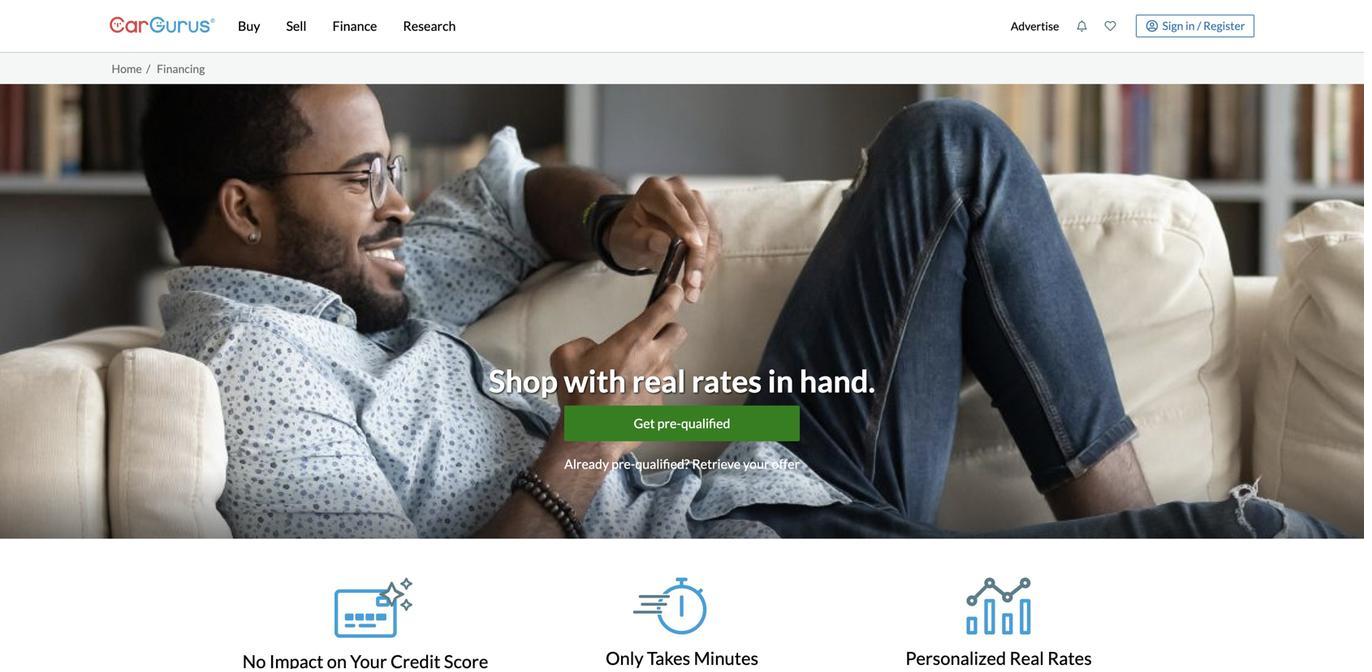 Task type: locate. For each thing, give the bounding box(es) containing it.
1 vertical spatial pre-
[[612, 456, 636, 472]]

1 horizontal spatial pre-
[[658, 416, 682, 431]]

pre- right already
[[612, 456, 636, 472]]

0 vertical spatial /
[[1198, 18, 1202, 32]]

buy button
[[225, 0, 273, 52]]

personalized real rates
[[906, 648, 1092, 669]]

in
[[1186, 18, 1195, 32], [768, 362, 794, 399]]

pre- inside "link"
[[612, 456, 636, 472]]

buy
[[238, 18, 260, 34]]

pre-
[[658, 416, 682, 431], [612, 456, 636, 472]]

1 horizontal spatial /
[[1198, 18, 1202, 32]]

0 horizontal spatial pre-
[[612, 456, 636, 472]]

1 vertical spatial in
[[768, 362, 794, 399]]

get
[[634, 416, 655, 431]]

1 horizontal spatial in
[[1186, 18, 1195, 32]]

/
[[1198, 18, 1202, 32], [146, 62, 150, 75]]

0 vertical spatial pre-
[[658, 416, 682, 431]]

0 horizontal spatial in
[[768, 362, 794, 399]]

finance
[[333, 18, 377, 34]]

menu bar
[[215, 0, 1003, 52]]

sell button
[[273, 0, 320, 52]]

personalized
[[906, 648, 1007, 669]]

research
[[403, 18, 456, 34]]

saved cars image
[[1105, 20, 1117, 32]]

already pre-qualified? retrieve your offer
[[565, 456, 800, 472]]

only takes minutes
[[606, 648, 759, 669]]

1 vertical spatial /
[[146, 62, 150, 75]]

in right sign
[[1186, 18, 1195, 32]]

/ left register
[[1198, 18, 1202, 32]]

0 vertical spatial in
[[1186, 18, 1195, 32]]

open notifications image
[[1077, 20, 1088, 32]]

register
[[1204, 18, 1246, 32]]

menu
[[1003, 3, 1255, 49]]

in right the rates
[[768, 362, 794, 399]]

cargurus logo homepage link image
[[110, 3, 215, 49]]

research button
[[390, 0, 469, 52]]

sign
[[1163, 18, 1184, 32]]

in inside menu
[[1186, 18, 1195, 32]]

/ right home
[[146, 62, 150, 75]]

home link
[[112, 62, 142, 75]]

cargurus logo homepage link link
[[110, 3, 215, 49]]

sell
[[286, 18, 307, 34]]

home / financing
[[112, 62, 205, 75]]

pre- inside button
[[658, 416, 682, 431]]

0 horizontal spatial /
[[146, 62, 150, 75]]

advertise
[[1011, 19, 1060, 33]]

rates
[[692, 362, 762, 399]]

pre- right get
[[658, 416, 682, 431]]

hand.
[[800, 362, 876, 399]]

real
[[1010, 648, 1045, 669]]



Task type: vqa. For each thing, say whether or not it's contained in the screenshot.
Sell popup button
yes



Task type: describe. For each thing, give the bounding box(es) containing it.
with
[[564, 362, 626, 399]]

get pre-qualified
[[634, 416, 731, 431]]

qualified?
[[636, 456, 690, 472]]

retrieve
[[692, 456, 741, 472]]

finance button
[[320, 0, 390, 52]]

advertise link
[[1003, 3, 1068, 49]]

shop with real rates in hand image
[[0, 84, 1365, 539]]

already pre-qualified? retrieve your offer link
[[565, 455, 800, 474]]

shop
[[489, 362, 558, 399]]

sign in / register
[[1163, 18, 1246, 32]]

pre- for qualified
[[658, 416, 682, 431]]

offer
[[772, 456, 800, 472]]

menu bar containing buy
[[215, 0, 1003, 52]]

home
[[112, 62, 142, 75]]

minutes
[[694, 648, 759, 669]]

menu containing sign in / register
[[1003, 3, 1255, 49]]

only
[[606, 648, 644, 669]]

your
[[743, 456, 770, 472]]

shop with real rates in hand.
[[489, 362, 876, 399]]

real
[[632, 362, 686, 399]]

pre- for qualified?
[[612, 456, 636, 472]]

sign in / register link
[[1136, 15, 1255, 37]]

financing
[[157, 62, 205, 75]]

takes
[[647, 648, 691, 669]]

already
[[565, 456, 609, 472]]

user icon image
[[1147, 20, 1159, 32]]

rates
[[1048, 648, 1092, 669]]

qualified
[[682, 416, 731, 431]]

get pre-qualified button
[[565, 406, 800, 442]]



